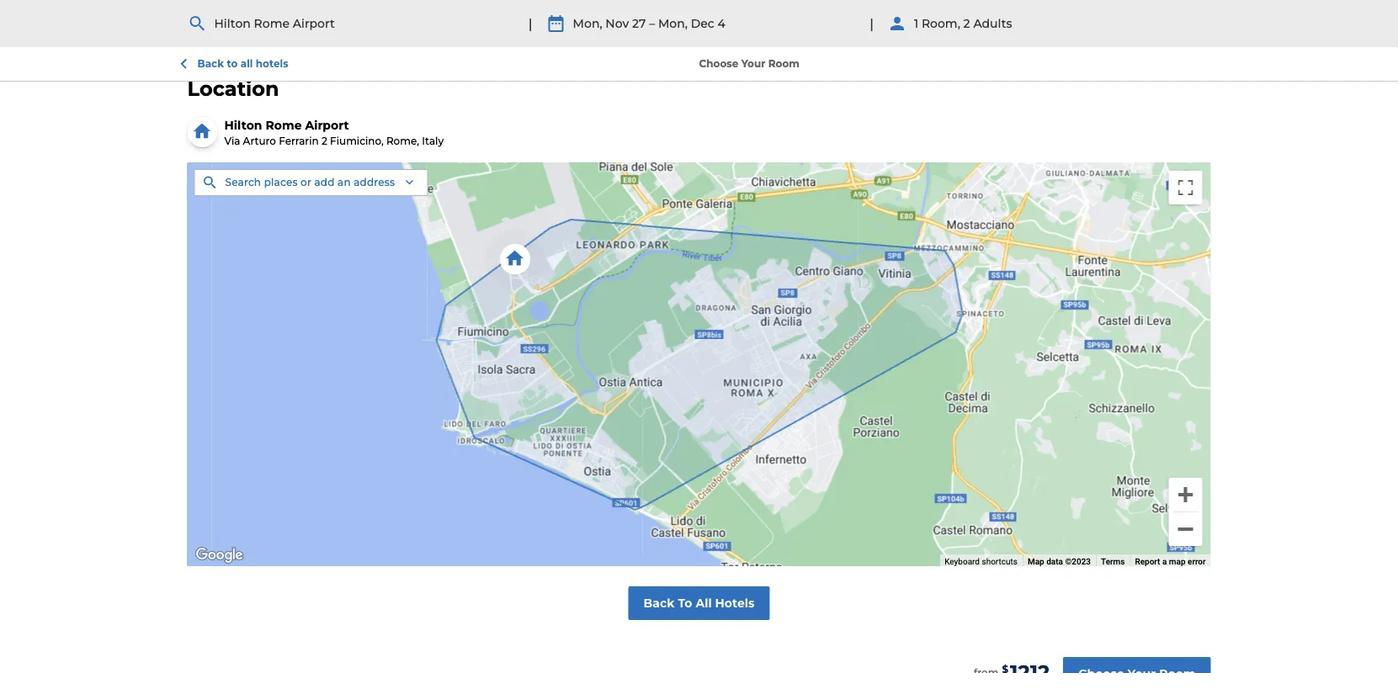 Task type: describe. For each thing, give the bounding box(es) containing it.
1 room, 2 adults
[[914, 16, 1012, 30]]

rome for hilton rome airport
[[254, 16, 290, 30]]

airport for hilton rome airport via arturo ferrarin 2 fiumicino, rome, italy
[[305, 118, 349, 132]]

italy
[[422, 135, 444, 147]]

report
[[1135, 557, 1160, 567]]

back for back to all hotels
[[644, 596, 675, 611]]

keyboard
[[945, 557, 980, 567]]

back to all hotels link
[[629, 587, 770, 620]]

keyboard shortcuts button
[[945, 556, 1018, 568]]

| for mon, nov 27 – mon, dec 4
[[529, 15, 533, 31]]

back to all hotels
[[644, 596, 755, 611]]

nov
[[606, 16, 629, 30]]

show all reviews button
[[630, 13, 768, 47]]

hilton for hilton rome airport
[[214, 16, 251, 30]]

an
[[338, 176, 351, 189]]

2 mon, from the left
[[658, 16, 688, 30]]

error
[[1188, 557, 1206, 567]]

photos
[[279, 16, 321, 30]]

hotels
[[715, 596, 755, 611]]

fiumicino,
[[330, 135, 384, 147]]

choose your room
[[699, 58, 800, 70]]

reviews inside 'button'
[[629, 16, 678, 30]]

rome for hilton rome airport via arturo ferrarin 2 fiumicino, rome, italy
[[266, 118, 302, 132]]

map region
[[0, 124, 1398, 673]]

show all reviews
[[645, 23, 753, 37]]

arturo
[[243, 135, 276, 147]]

2 inside hilton rome airport via arturo ferrarin 2 fiumicino, rome, italy
[[322, 135, 327, 147]]

0 horizontal spatial $
[[978, 19, 983, 27]]

search places or add an address
[[225, 176, 395, 189]]

to
[[678, 596, 692, 611]]

map button
[[700, 1, 767, 45]]



Task type: locate. For each thing, give the bounding box(es) containing it.
terms link
[[1101, 557, 1125, 567]]

map for map data ©2023
[[1028, 557, 1044, 567]]

tab list containing overview & photos
[[187, 0, 768, 45]]

&
[[268, 16, 276, 30]]

reviews inside button
[[702, 23, 753, 37]]

1 mon, from the left
[[573, 16, 602, 30]]

about
[[550, 16, 587, 30]]

report a map error link
[[1135, 557, 1206, 567]]

reviews
[[629, 16, 678, 30], [702, 23, 753, 37]]

about button
[[530, 1, 607, 45]]

a
[[1162, 557, 1167, 567]]

mon,
[[573, 16, 602, 30], [658, 16, 688, 30]]

overview & photos button
[[188, 1, 341, 45]]

1 vertical spatial rome
[[266, 118, 302, 132]]

0 horizontal spatial map
[[720, 16, 747, 30]]

1 vertical spatial back
[[644, 596, 675, 611]]

location
[[187, 76, 279, 100]]

hilton
[[214, 16, 251, 30], [224, 118, 262, 132]]

hilton left &
[[214, 16, 251, 30]]

airport right &
[[293, 16, 335, 30]]

$ right 1319
[[1009, 12, 1015, 24]]

reviews button
[[609, 1, 698, 45]]

0 horizontal spatial |
[[529, 15, 533, 31]]

your
[[741, 58, 766, 70]]

2 | from the left
[[870, 15, 874, 31]]

1 horizontal spatial map
[[1028, 557, 1044, 567]]

1
[[914, 16, 919, 30]]

room,
[[922, 16, 960, 30]]

1 horizontal spatial |
[[870, 15, 874, 31]]

map right dec
[[720, 16, 747, 30]]

or
[[301, 176, 311, 189]]

1 | from the left
[[529, 15, 533, 31]]

back inside back to all hotels link
[[644, 596, 675, 611]]

mon, left nov
[[573, 16, 602, 30]]

| left '1'
[[870, 15, 874, 31]]

2 right 'room,'
[[964, 16, 970, 30]]

all right to
[[696, 596, 712, 611]]

data
[[1047, 557, 1063, 567]]

0 horizontal spatial mon,
[[573, 16, 602, 30]]

$ 1319 $
[[978, 12, 1015, 30]]

|
[[529, 15, 533, 31], [870, 15, 874, 31]]

map for map
[[720, 16, 747, 30]]

1319
[[984, 18, 1004, 30]]

rome inside hilton rome airport via arturo ferrarin 2 fiumicino, rome, italy
[[266, 118, 302, 132]]

back left to
[[644, 596, 675, 611]]

all
[[683, 23, 699, 37], [696, 596, 712, 611]]

search
[[225, 176, 261, 189]]

map
[[720, 16, 747, 30], [1028, 557, 1044, 567]]

map inside button
[[720, 16, 747, 30]]

map
[[1169, 557, 1186, 567]]

0 vertical spatial 2
[[964, 16, 970, 30]]

overview & photos
[[208, 16, 321, 30]]

back inside back to all hotels button
[[197, 58, 224, 70]]

terms
[[1101, 557, 1125, 567]]

hilton rome airport via arturo ferrarin 2 fiumicino, rome, italy
[[224, 118, 444, 147]]

1 horizontal spatial mon,
[[658, 16, 688, 30]]

0 vertical spatial all
[[683, 23, 699, 37]]

2 right ferrarin
[[322, 135, 327, 147]]

1 vertical spatial all
[[696, 596, 712, 611]]

map data ©2023
[[1028, 557, 1091, 567]]

tab list
[[187, 0, 768, 45]]

airport
[[293, 16, 335, 30], [305, 118, 349, 132]]

all
[[241, 58, 253, 70]]

hilton rome airport
[[214, 16, 335, 30]]

1 horizontal spatial reviews
[[702, 23, 753, 37]]

0 vertical spatial map
[[720, 16, 747, 30]]

0 horizontal spatial back
[[197, 58, 224, 70]]

airport for hilton rome airport
[[293, 16, 335, 30]]

ferrarin
[[279, 135, 319, 147]]

adults
[[973, 16, 1012, 30]]

$ left 1319
[[978, 19, 983, 27]]

hilton up via
[[224, 118, 262, 132]]

1 horizontal spatial back
[[644, 596, 675, 611]]

1 vertical spatial 2
[[322, 135, 327, 147]]

places
[[264, 176, 298, 189]]

via
[[224, 135, 240, 147]]

0 vertical spatial back
[[197, 58, 224, 70]]

0 vertical spatial rome
[[254, 16, 290, 30]]

1 vertical spatial hilton
[[224, 118, 262, 132]]

2
[[964, 16, 970, 30], [322, 135, 327, 147]]

hilton for hilton rome airport via arturo ferrarin 2 fiumicino, rome, italy
[[224, 118, 262, 132]]

report a map error
[[1135, 557, 1206, 567]]

1 vertical spatial airport
[[305, 118, 349, 132]]

| for 1 room, 2 adults
[[870, 15, 874, 31]]

show
[[645, 23, 679, 37]]

| left about at the left top
[[529, 15, 533, 31]]

back for back to all hotels
[[197, 58, 224, 70]]

0 horizontal spatial reviews
[[629, 16, 678, 30]]

dec
[[691, 16, 715, 30]]

airport up ferrarin
[[305, 118, 349, 132]]

1 horizontal spatial 2
[[964, 16, 970, 30]]

overview
[[208, 16, 264, 30]]

choose
[[699, 58, 739, 70]]

0 vertical spatial hilton
[[214, 16, 251, 30]]

keyboard shortcuts
[[945, 557, 1018, 567]]

0 vertical spatial airport
[[293, 16, 335, 30]]

google image
[[192, 545, 247, 567]]

hotels
[[256, 58, 288, 70]]

©2023
[[1065, 557, 1091, 567]]

rome,
[[386, 135, 419, 147]]

map left data
[[1028, 557, 1044, 567]]

rome
[[254, 16, 290, 30], [266, 118, 302, 132]]

1 horizontal spatial $
[[1009, 12, 1015, 24]]

hilton inside hilton rome airport via arturo ferrarin 2 fiumicino, rome, italy
[[224, 118, 262, 132]]

add
[[314, 176, 335, 189]]

back to all hotels button
[[174, 54, 288, 74]]

–
[[649, 16, 655, 30]]

mon, nov 27 – mon, dec 4
[[573, 16, 726, 30]]

all right show
[[683, 23, 699, 37]]

Search places or add an address checkbox
[[194, 169, 435, 203], [194, 169, 428, 196]]

mon, right –
[[658, 16, 688, 30]]

$
[[1009, 12, 1015, 24], [978, 19, 983, 27]]

27
[[632, 16, 646, 30]]

to
[[227, 58, 238, 70]]

4
[[718, 16, 726, 30]]

0 horizontal spatial 2
[[322, 135, 327, 147]]

all inside button
[[683, 23, 699, 37]]

airport inside hilton rome airport via arturo ferrarin 2 fiumicino, rome, italy
[[305, 118, 349, 132]]

room
[[768, 58, 800, 70]]

back
[[197, 58, 224, 70], [644, 596, 675, 611]]

back left "to"
[[197, 58, 224, 70]]

address
[[354, 176, 395, 189]]

1 vertical spatial map
[[1028, 557, 1044, 567]]

shortcuts
[[982, 557, 1018, 567]]

back to all hotels
[[197, 58, 288, 70]]



Task type: vqa. For each thing, say whether or not it's contained in the screenshot.
price within the $ 1384 per person $4,152 Total price
no



